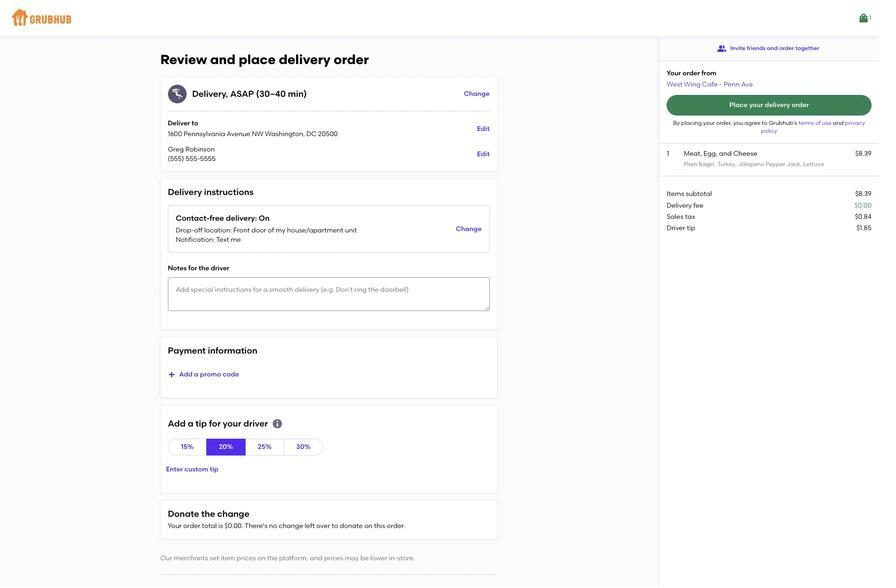 Task type: locate. For each thing, give the bounding box(es) containing it.
driver
[[211, 265, 229, 273], [243, 418, 268, 429]]

edit button for greg robinson (555) 555-5555
[[477, 146, 490, 163]]

1 vertical spatial change button
[[456, 221, 482, 238]]

1 vertical spatial tip
[[195, 418, 207, 429]]

, left asap
[[226, 88, 228, 99]]

your
[[667, 69, 681, 77], [168, 522, 182, 530]]

our
[[160, 554, 172, 562]]

your up west
[[667, 69, 681, 77]]

change
[[464, 90, 490, 98], [456, 225, 482, 233]]

change up $0.00.
[[217, 509, 250, 519]]

to inside 'donate the change your order total is $0.00. there's no change left over to donate on this order.'
[[332, 522, 338, 530]]

1 vertical spatial change
[[279, 522, 303, 530]]

5555
[[200, 155, 216, 163]]

driver down text on the top of the page
[[211, 265, 229, 273]]

our merchants set item prices on the platform, and prices may be lower in-store.
[[160, 554, 415, 562]]

1 vertical spatial for
[[209, 418, 221, 429]]

drop-
[[176, 226, 194, 234]]

add a tip for your driver
[[168, 418, 268, 429]]

driver tip
[[667, 224, 695, 232]]

your left order, at the top of page
[[703, 120, 715, 126]]

delivery right delivery icon
[[192, 88, 226, 99]]

on left this
[[364, 522, 372, 530]]

tip
[[687, 224, 695, 232], [195, 418, 207, 429], [210, 465, 218, 473]]

notes for the driver
[[168, 265, 229, 273]]

1 vertical spatial the
[[201, 509, 215, 519]]

1 $8.39 from the top
[[855, 150, 872, 158]]

1 vertical spatial driver
[[243, 418, 268, 429]]

555-
[[186, 155, 200, 163]]

0 horizontal spatial your
[[168, 522, 182, 530]]

0 horizontal spatial of
[[268, 226, 274, 234]]

2 $8.39 from the top
[[855, 190, 872, 198]]

add
[[179, 370, 192, 378], [168, 418, 186, 429]]

1 horizontal spatial prices
[[324, 554, 343, 562]]

0 horizontal spatial a
[[188, 418, 193, 429]]

0 vertical spatial for
[[188, 265, 197, 273]]

nw
[[252, 130, 263, 138]]

1 horizontal spatial driver
[[243, 418, 268, 429]]

min)
[[288, 88, 307, 99]]

greg robinson (555) 555-5555
[[168, 145, 216, 163]]

cheese
[[733, 150, 757, 158]]

place your delivery order
[[729, 101, 809, 109]]

a left promo
[[194, 370, 198, 378]]

2 horizontal spatial your
[[749, 101, 763, 109]]

tax
[[685, 213, 695, 221]]

1 horizontal spatial to
[[332, 522, 338, 530]]

1 vertical spatial $8.39
[[855, 190, 872, 198]]

for up 20%
[[209, 418, 221, 429]]

1 vertical spatial edit
[[477, 150, 490, 158]]

your right place
[[749, 101, 763, 109]]

contact-free delivery : on drop-off location: front door of my house/apartment unit notification: text me
[[176, 214, 357, 244]]

prices right item
[[237, 554, 256, 562]]

delivery up min)
[[279, 51, 331, 67]]

Notes for the driver text field
[[168, 277, 490, 311]]

washington
[[265, 130, 303, 138]]

0 horizontal spatial on
[[257, 554, 266, 562]]

0 horizontal spatial for
[[188, 265, 197, 273]]

on left platform,
[[257, 554, 266, 562]]

information
[[208, 345, 257, 356]]

tip down tax in the right top of the page
[[687, 224, 695, 232]]

you
[[733, 120, 743, 126]]

$8.39
[[855, 150, 872, 158], [855, 190, 872, 198]]

change for drop-off location:
[[456, 225, 482, 233]]

review
[[160, 51, 207, 67]]

bagel
[[699, 161, 714, 167]]

delivery up grubhub's
[[765, 101, 790, 109]]

add down the payment
[[179, 370, 192, 378]]

1 vertical spatial a
[[188, 418, 193, 429]]

15%
[[181, 443, 194, 451]]

0 vertical spatial $8.39
[[855, 150, 872, 158]]

1 horizontal spatial 1
[[869, 14, 872, 22]]

tip inside button
[[210, 465, 218, 473]]

0 vertical spatial driver
[[211, 265, 229, 273]]

of inside 'contact-free delivery : on drop-off location: front door of my house/apartment unit notification: text me'
[[268, 226, 274, 234]]

0 horizontal spatial your
[[223, 418, 241, 429]]

a up 15%
[[188, 418, 193, 429]]

left
[[305, 522, 315, 530]]

0 vertical spatial on
[[364, 522, 372, 530]]

svg image
[[168, 371, 175, 378], [272, 418, 283, 429]]

1 horizontal spatial a
[[194, 370, 198, 378]]

and right use
[[833, 120, 844, 126]]

1 vertical spatial your
[[168, 522, 182, 530]]

1 vertical spatial add
[[168, 418, 186, 429]]

unit
[[345, 226, 357, 234]]

0 horizontal spatial svg image
[[168, 371, 175, 378]]

1 horizontal spatial delivery
[[667, 201, 692, 209]]

0 horizontal spatial driver
[[211, 265, 229, 273]]

1 vertical spatial ,
[[303, 130, 305, 138]]

0 vertical spatial edit button
[[477, 121, 490, 137]]

from
[[701, 69, 717, 77]]

deliver
[[168, 119, 190, 127]]

the left platform,
[[267, 554, 278, 562]]

1 vertical spatial svg image
[[272, 418, 283, 429]]

1 vertical spatial change
[[456, 225, 482, 233]]

and
[[767, 45, 778, 52], [210, 51, 236, 67], [833, 120, 844, 126], [719, 150, 732, 158], [310, 554, 322, 562]]

tip up 15% button
[[195, 418, 207, 429]]

change button
[[464, 85, 490, 102], [456, 221, 482, 238]]

1 horizontal spatial for
[[209, 418, 221, 429]]

0 vertical spatial change button
[[464, 85, 490, 102]]

set
[[210, 554, 219, 562]]

to up pennsylvania
[[192, 119, 198, 127]]

your down the donate
[[168, 522, 182, 530]]

to right over
[[332, 522, 338, 530]]

delivery up front
[[226, 214, 255, 223]]

$8.39 down privacy
[[855, 150, 872, 158]]

for right 'notes' in the left top of the page
[[188, 265, 197, 273]]

your inside 'your order from west wing cafe - penn ave'
[[667, 69, 681, 77]]

1 edit from the top
[[477, 125, 490, 133]]

store.
[[397, 554, 415, 562]]

front
[[233, 226, 250, 234]]

change button for asap (30–40 min)
[[464, 85, 490, 102]]

of left use
[[815, 120, 821, 126]]

0 vertical spatial change
[[217, 509, 250, 519]]

1
[[869, 14, 872, 22], [667, 150, 669, 158]]

1 horizontal spatial tip
[[210, 465, 218, 473]]

1 vertical spatial of
[[268, 226, 274, 234]]

1 vertical spatial edit button
[[477, 146, 490, 163]]

0 vertical spatial of
[[815, 120, 821, 126]]

0 vertical spatial change
[[464, 90, 490, 98]]

0 vertical spatial add
[[179, 370, 192, 378]]

2 edit from the top
[[477, 150, 490, 158]]

1600
[[168, 130, 182, 138]]

2 vertical spatial tip
[[210, 465, 218, 473]]

2 horizontal spatial to
[[762, 120, 768, 126]]

0 vertical spatial a
[[194, 370, 198, 378]]

0 horizontal spatial prices
[[237, 554, 256, 562]]

the right 'notes' in the left top of the page
[[199, 265, 209, 273]]

0 vertical spatial tip
[[687, 224, 695, 232]]

2 horizontal spatial tip
[[687, 224, 695, 232]]

no
[[269, 522, 277, 530]]

prices left may
[[324, 554, 343, 562]]

tip for enter custom tip
[[210, 465, 218, 473]]

1 horizontal spatial ,
[[303, 130, 305, 138]]

and right friends
[[767, 45, 778, 52]]

delivery for delivery fee
[[667, 201, 692, 209]]

1 vertical spatial on
[[257, 554, 266, 562]]

add a promo code button
[[168, 366, 239, 383]]

by
[[673, 120, 680, 126]]

2 prices from the left
[[324, 554, 343, 562]]

1 vertical spatial delivery
[[667, 201, 692, 209]]

contact-
[[176, 214, 210, 223]]

turkey
[[718, 161, 735, 167]]

$8.39 up $0.00
[[855, 190, 872, 198]]

svg image inside add a promo code button
[[168, 371, 175, 378]]

your inside 'donate the change your order total is $0.00. there's no change left over to donate on this order.'
[[168, 522, 182, 530]]

$8.39 inside $8.39 plain bagel turkey jalapeno pepper jack lettuce
[[855, 150, 872, 158]]

change
[[217, 509, 250, 519], [279, 522, 303, 530]]

to inside the deliver to 1600 pennsylvania avenue nw washington , dc 20500
[[192, 119, 198, 127]]

my
[[276, 226, 285, 234]]

0 vertical spatial svg image
[[168, 371, 175, 378]]

jalapeno
[[738, 161, 764, 167]]

delivery , asap (30–40 min)
[[192, 88, 307, 99]]

delivery icon image
[[168, 85, 186, 103]]

svg image down the payment
[[168, 371, 175, 378]]

(30–40
[[256, 88, 286, 99]]

tip right "custom"
[[210, 465, 218, 473]]

west
[[667, 80, 683, 88]]

, left dc
[[303, 130, 305, 138]]

0 horizontal spatial to
[[192, 119, 198, 127]]

total
[[202, 522, 217, 530]]

a for tip
[[188, 418, 193, 429]]

meat,
[[684, 150, 702, 158]]

by placing your order, you agree to grubhub's terms of use and
[[673, 120, 844, 126]]

0 vertical spatial your
[[667, 69, 681, 77]]

instructions
[[204, 187, 254, 198]]

your order from west wing cafe - penn ave
[[667, 69, 753, 88]]

0 horizontal spatial delivery
[[168, 187, 202, 198]]

may
[[345, 554, 359, 562]]

1 horizontal spatial svg image
[[272, 418, 283, 429]]

0 horizontal spatial ,
[[226, 88, 228, 99]]

30%
[[296, 443, 311, 451]]

edit button
[[477, 121, 490, 137], [477, 146, 490, 163]]

add inside add a promo code button
[[179, 370, 192, 378]]

of left "my"
[[268, 226, 274, 234]]

to up policy in the top right of the page
[[762, 120, 768, 126]]

0 horizontal spatial tip
[[195, 418, 207, 429]]

add up 15%
[[168, 418, 186, 429]]

2 edit button from the top
[[477, 146, 490, 163]]

1 horizontal spatial on
[[364, 522, 372, 530]]

your up 20%
[[223, 418, 241, 429]]

0 vertical spatial edit
[[477, 125, 490, 133]]

cafe
[[702, 80, 718, 88]]

0 horizontal spatial change
[[217, 509, 250, 519]]

driver up 25%
[[243, 418, 268, 429]]

delivery up contact-
[[168, 187, 202, 198]]

change right no
[[279, 522, 303, 530]]

0 vertical spatial 1
[[869, 14, 872, 22]]

2 vertical spatial your
[[223, 418, 241, 429]]

1 horizontal spatial your
[[667, 69, 681, 77]]

people icon image
[[717, 44, 727, 53]]

0 vertical spatial delivery
[[168, 187, 202, 198]]

1 edit button from the top
[[477, 121, 490, 137]]

delivery up sales tax
[[667, 201, 692, 209]]

order
[[779, 45, 794, 52], [334, 51, 369, 67], [683, 69, 700, 77], [792, 101, 809, 109], [183, 522, 200, 530]]

edit
[[477, 125, 490, 133], [477, 150, 490, 158]]

0 horizontal spatial 1
[[667, 150, 669, 158]]

tip for add a tip for your driver
[[195, 418, 207, 429]]

terms of use link
[[798, 120, 833, 126]]

the up the total
[[201, 509, 215, 519]]

and left place
[[210, 51, 236, 67]]

1 vertical spatial your
[[703, 120, 715, 126]]

a for promo
[[194, 370, 198, 378]]

and inside invite friends and order together button
[[767, 45, 778, 52]]

delivery
[[168, 187, 202, 198], [667, 201, 692, 209]]

0 vertical spatial your
[[749, 101, 763, 109]]

a inside button
[[194, 370, 198, 378]]

invite friends and order together
[[730, 45, 819, 52]]

greg
[[168, 145, 184, 153]]

2 vertical spatial the
[[267, 554, 278, 562]]

order inside 'your order from west wing cafe - penn ave'
[[683, 69, 700, 77]]

svg image up 25%
[[272, 418, 283, 429]]

together
[[796, 45, 819, 52]]



Task type: describe. For each thing, give the bounding box(es) containing it.
1 horizontal spatial of
[[815, 120, 821, 126]]

change for asap (30–40 min)
[[464, 90, 490, 98]]

review and place delivery order
[[160, 51, 369, 67]]

door
[[251, 226, 266, 234]]

1 vertical spatial 1
[[667, 150, 669, 158]]

$8.39 for $8.39
[[855, 190, 872, 198]]

sales
[[667, 213, 684, 221]]

west wing cafe - penn ave link
[[667, 80, 753, 88]]

order inside button
[[792, 101, 809, 109]]

on inside 'donate the change your order total is $0.00. there's no change left over to donate on this order.'
[[364, 522, 372, 530]]

20% button
[[206, 439, 246, 456]]

robinson
[[185, 145, 215, 153]]

subtotal
[[686, 190, 712, 198]]

25% button
[[245, 439, 284, 456]]

, inside the deliver to 1600 pennsylvania avenue nw washington , dc 20500
[[303, 130, 305, 138]]

enter custom tip
[[166, 465, 218, 473]]

agree
[[744, 120, 761, 126]]

jack
[[787, 161, 800, 167]]

over
[[316, 522, 330, 530]]

me
[[231, 236, 241, 244]]

edit button for deliver to 1600 pennsylvania avenue nw washington , dc 20500
[[477, 121, 490, 137]]

friends
[[747, 45, 766, 52]]

order inside 'donate the change your order total is $0.00. there's no change left over to donate on this order.'
[[183, 522, 200, 530]]

be
[[360, 554, 369, 562]]

place your delivery order button
[[667, 95, 872, 116]]

code
[[223, 370, 239, 378]]

and up the turkey
[[719, 150, 732, 158]]

0 vertical spatial ,
[[226, 88, 228, 99]]

fee
[[693, 201, 703, 209]]

the inside 'donate the change your order total is $0.00. there's no change left over to donate on this order.'
[[201, 509, 215, 519]]

donate
[[168, 509, 199, 519]]

there's
[[245, 522, 267, 530]]

invite
[[730, 45, 745, 52]]

$1.85
[[856, 224, 872, 232]]

1 inside button
[[869, 14, 872, 22]]

place
[[239, 51, 276, 67]]

1 prices from the left
[[237, 554, 256, 562]]

delivery for delivery instructions
[[168, 187, 202, 198]]

delivery fee
[[667, 201, 703, 209]]

$0.00
[[855, 201, 872, 209]]

edit for deliver to 1600 pennsylvania avenue nw washington , dc 20500
[[477, 125, 490, 133]]

15% button
[[168, 439, 207, 456]]

plain
[[684, 161, 697, 167]]

invite friends and order together button
[[717, 40, 819, 57]]

$0.84
[[855, 213, 872, 221]]

:
[[255, 214, 257, 223]]

pennsylvania
[[184, 130, 225, 138]]

1 horizontal spatial change
[[279, 522, 303, 530]]

grubhub's
[[769, 120, 797, 126]]

enter custom tip button
[[162, 461, 222, 478]]

terms
[[798, 120, 814, 126]]

custom
[[184, 465, 208, 473]]

change button for drop-off location:
[[456, 221, 482, 238]]

30% button
[[284, 439, 323, 456]]

merchants
[[174, 554, 208, 562]]

notes
[[168, 265, 187, 273]]

order,
[[716, 120, 732, 126]]

25%
[[258, 443, 272, 451]]

order inside button
[[779, 45, 794, 52]]

ave
[[741, 80, 753, 88]]

privacy
[[845, 120, 865, 126]]

$8.39 for $8.39 plain bagel turkey jalapeno pepper jack lettuce
[[855, 150, 872, 158]]

items
[[667, 190, 684, 198]]

0 vertical spatial the
[[199, 265, 209, 273]]

items subtotal
[[667, 190, 712, 198]]

$8.39 plain bagel turkey jalapeno pepper jack lettuce
[[684, 150, 872, 167]]

place
[[729, 101, 748, 109]]

off
[[194, 226, 203, 234]]

your inside button
[[749, 101, 763, 109]]

donate
[[340, 522, 363, 530]]

(555)
[[168, 155, 184, 163]]

notification:
[[176, 236, 215, 244]]

penn
[[724, 80, 740, 88]]

text
[[216, 236, 229, 244]]

20500
[[318, 130, 338, 138]]

deliver to 1600 pennsylvania avenue nw washington , dc 20500
[[168, 119, 338, 138]]

payment information
[[168, 345, 257, 356]]

and right platform,
[[310, 554, 322, 562]]

20%
[[219, 443, 233, 451]]

asap
[[230, 88, 254, 99]]

-
[[719, 80, 722, 88]]

1 horizontal spatial your
[[703, 120, 715, 126]]

add for add a promo code
[[179, 370, 192, 378]]

item
[[221, 554, 235, 562]]

platform,
[[279, 554, 308, 562]]

sales tax
[[667, 213, 695, 221]]

enter
[[166, 465, 183, 473]]

wing
[[684, 80, 701, 88]]

edit for greg robinson (555) 555-5555
[[477, 150, 490, 158]]

donate the change your order total is $0.00. there's no change left over to donate on this order.
[[168, 509, 405, 530]]

is
[[218, 522, 223, 530]]

privacy policy link
[[761, 120, 865, 134]]

promo
[[200, 370, 221, 378]]

main navigation navigation
[[0, 0, 879, 36]]

delivery inside button
[[765, 101, 790, 109]]

add for add a tip for your driver
[[168, 418, 186, 429]]

driver
[[667, 224, 685, 232]]

delivery inside 'contact-free delivery : on drop-off location: front door of my house/apartment unit notification: text me'
[[226, 214, 255, 223]]

on
[[259, 214, 270, 223]]

order.
[[387, 522, 405, 530]]

payment
[[168, 345, 206, 356]]

policy
[[761, 128, 777, 134]]



Task type: vqa. For each thing, say whether or not it's contained in the screenshot.
top Grab
no



